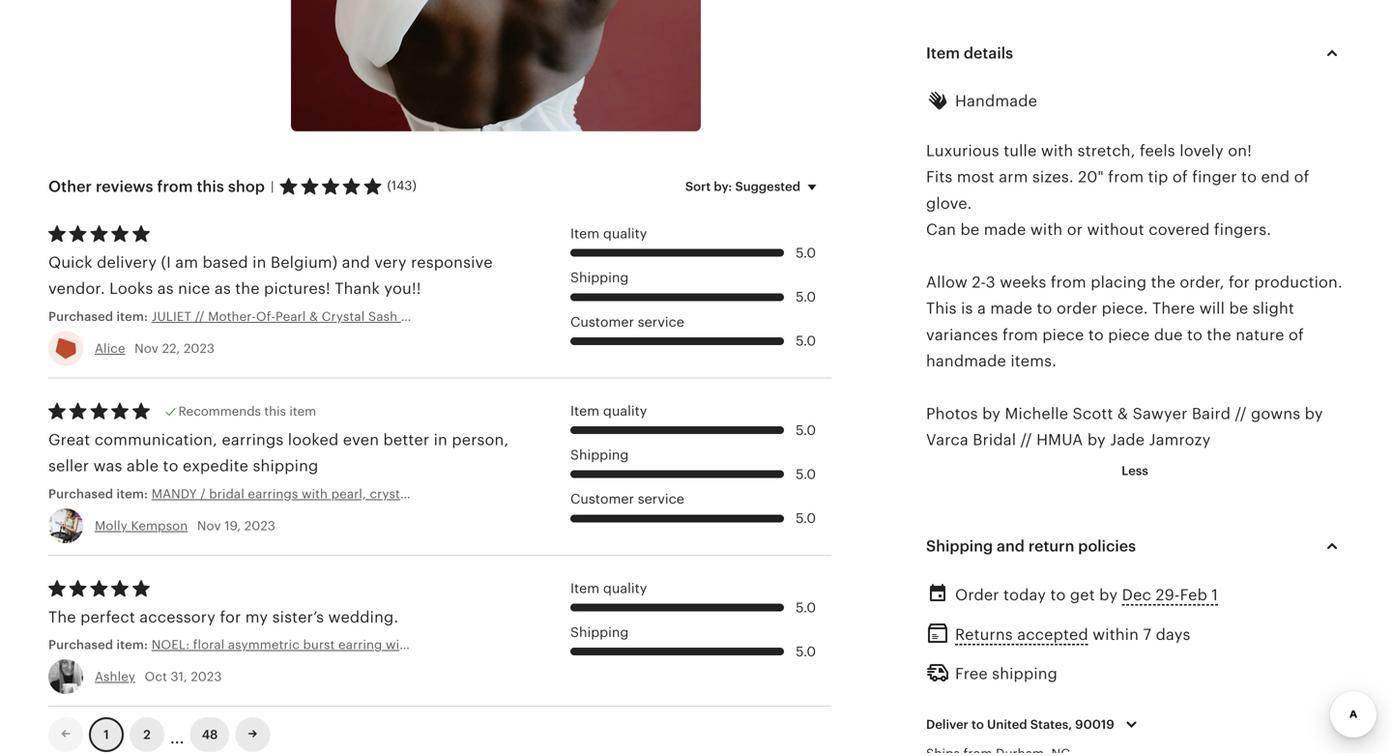 Task type: describe. For each thing, give the bounding box(es) containing it.
stretch,
[[1078, 142, 1136, 159]]

get
[[1070, 586, 1095, 604]]

|
[[271, 179, 274, 194]]

item inside 'dropdown button'
[[926, 45, 960, 62]]

sizes.
[[1033, 168, 1074, 186]]

sort by: suggested
[[685, 179, 801, 194]]

dec
[[1122, 586, 1152, 604]]

by right the gowns
[[1305, 405, 1324, 422]]

covered
[[1149, 221, 1210, 238]]

there
[[1153, 300, 1195, 317]]

48 link
[[190, 718, 229, 753]]

quality for person,
[[603, 404, 647, 419]]

within
[[1093, 626, 1139, 644]]

1 horizontal spatial the
[[1151, 274, 1176, 291]]

weeks
[[1000, 274, 1047, 291]]

oct
[[145, 670, 167, 684]]

nature
[[1236, 326, 1285, 344]]

deliver
[[926, 717, 969, 732]]

1 vertical spatial with
[[1031, 221, 1063, 238]]

to right due
[[1187, 326, 1203, 344]]

item: for delivery
[[116, 309, 148, 324]]

0 horizontal spatial or
[[437, 309, 450, 324]]

2023 for my
[[191, 670, 222, 684]]

made inside the luxurious tulle with stretch, feels lovely on! fits most arm sizes. 20" from tip of finger to end of glove. can be made with or without covered fingers.
[[984, 221, 1026, 238]]

great communication, earrings looked even better in person, seller was able to expedite shipping
[[48, 431, 509, 475]]

(143)
[[387, 179, 417, 193]]

from inside the luxurious tulle with stretch, feels lovely on! fits most arm sizes. 20" from tip of finger to end of glove. can be made with or without covered fingers.
[[1108, 168, 1144, 186]]

3 item quality from the top
[[571, 581, 647, 596]]

free shipping
[[955, 665, 1058, 683]]

lovely
[[1180, 142, 1224, 159]]

returns
[[955, 626, 1013, 644]]

& inside photos by michelle scott & sawyer baird // gowns by varca bridal // hmua by jade jamrozy
[[1118, 405, 1129, 422]]

8 5.0 from the top
[[796, 644, 816, 659]]

able
[[127, 457, 159, 475]]

item
[[290, 404, 316, 419]]

quick delivery (i am based in belgium) and very responsive vendor. looks as nice as the pictures! thank you!!
[[48, 254, 493, 298]]

2022
[[507, 309, 537, 324]]

0 vertical spatial nov
[[135, 341, 159, 356]]

3
[[986, 274, 996, 291]]

1 link
[[89, 718, 124, 753]]

in inside the quick delivery (i am based in belgium) and very responsive vendor. looks as nice as the pictures! thank you!!
[[253, 254, 266, 271]]

and inside the quick delivery (i am based in belgium) and very responsive vendor. looks as nice as the pictures! thank you!!
[[342, 254, 370, 271]]

today
[[1004, 586, 1046, 604]]

sister's
[[272, 609, 324, 626]]

my
[[245, 609, 268, 626]]

item for the perfect accessory for my sister's wedding.
[[571, 581, 600, 596]]

and inside dropdown button
[[997, 538, 1025, 555]]

allow 2-3 weeks from placing the order, for production. this is a made to order piece. there will be slight variances from piece to piece due to the nature of handmade items.
[[926, 274, 1343, 370]]

2 5.0 from the top
[[796, 290, 816, 305]]

sort
[[685, 179, 711, 194]]

1 vertical spatial 1
[[104, 728, 109, 742]]

of inside allow 2-3 weeks from placing the order, for production. this is a made to order piece. there will be slight variances from piece to piece due to the nature of handmade items.
[[1289, 326, 1304, 344]]

by right get
[[1100, 586, 1118, 604]]

accessory
[[140, 609, 216, 626]]

service for quick delivery (i am based in belgium) and very responsive vendor. looks as nice as the pictures! thank you!!
[[638, 315, 684, 330]]

arm
[[999, 168, 1028, 186]]

crystal
[[416, 638, 457, 652]]

4 5.0 from the top
[[796, 423, 816, 438]]

alice nov 22, 2023
[[95, 341, 215, 356]]

item: for perfect
[[116, 638, 148, 652]]

2 item: from the top
[[116, 487, 148, 501]]

in inside great communication, earrings looked even better in person, seller was able to expedite shipping
[[434, 431, 448, 449]]

nice
[[178, 280, 210, 298]]

days
[[1156, 626, 1191, 644]]

finger
[[1192, 168, 1237, 186]]

customer for quick delivery (i am based in belgium) and very responsive vendor. looks as nice as the pictures! thank you!!
[[571, 315, 634, 330]]

made inside allow 2-3 weeks from placing the order, for production. this is a made to order piece. there will be slight variances from piece to piece due to the nature of handmade items.
[[991, 300, 1033, 317]]

slight
[[1253, 300, 1295, 317]]

allow
[[926, 274, 968, 291]]

shipping inside great communication, earrings looked even better in person, seller was able to expedite shipping
[[253, 457, 319, 475]]

sawyer
[[1133, 405, 1188, 422]]

you!!
[[384, 280, 421, 298]]

wedding.
[[328, 609, 399, 626]]

return
[[1029, 538, 1075, 555]]

jamrozy
[[1149, 431, 1211, 449]]

2-
[[972, 274, 986, 291]]

1 piece from the left
[[1043, 326, 1084, 344]]

shipping and return policies
[[926, 538, 1136, 555]]

feels
[[1140, 142, 1176, 159]]

// right juliet at the left of page
[[195, 309, 205, 324]]

the perfect accessory for my sister's wedding.
[[48, 609, 399, 626]]

to inside great communication, earrings looked even better in person, seller was able to expedite shipping
[[163, 457, 179, 475]]

3 5.0 from the top
[[796, 334, 816, 349]]

customer service for great communication, earrings looked even better in person, seller was able to expedite shipping
[[571, 492, 684, 507]]

of-
[[256, 309, 276, 324]]

item quality for and
[[571, 226, 647, 241]]

based
[[203, 254, 248, 271]]

31,
[[171, 670, 187, 684]]

handmade
[[926, 352, 1007, 370]]

chic
[[504, 638, 530, 652]]

service for great communication, earrings looked even better in person, seller was able to expedite shipping
[[638, 492, 684, 507]]

(i
[[161, 254, 171, 271]]

[gold
[[401, 309, 433, 324]]

looks
[[109, 280, 153, 298]]

great
[[48, 431, 90, 449]]

item details
[[926, 45, 1014, 62]]

belgium)
[[271, 254, 338, 271]]

baird
[[1192, 405, 1231, 422]]

pearl
[[276, 309, 306, 324]]

/
[[460, 638, 465, 652]]

united
[[987, 717, 1028, 732]]

by:
[[714, 179, 732, 194]]

boho
[[469, 638, 501, 652]]

2023 for based
[[184, 341, 215, 356]]

seller
[[48, 457, 89, 475]]

5 5.0 from the top
[[796, 467, 816, 482]]

from up items.
[[1003, 326, 1038, 344]]

order today to get by dec 29-feb 1
[[955, 586, 1219, 604]]

order,
[[1180, 274, 1225, 291]]

from right reviews
[[157, 178, 193, 195]]

policies
[[1078, 538, 1136, 555]]

variances
[[926, 326, 998, 344]]

7 5.0 from the top
[[796, 600, 816, 615]]

be inside the luxurious tulle with stretch, feels lovely on! fits most arm sizes. 20" from tip of finger to end of glove. can be made with or without covered fingers.
[[961, 221, 980, 238]]

to inside the luxurious tulle with stretch, feels lovely on! fits most arm sizes. 20" from tip of finger to end of glove. can be made with or without covered fingers.
[[1242, 168, 1257, 186]]

recommends
[[178, 404, 261, 419]]

to down order
[[1089, 326, 1104, 344]]

deliver to united states, 90019 button
[[912, 704, 1158, 745]]

22,
[[162, 341, 180, 356]]

48
[[202, 728, 218, 742]]

michelle
[[1005, 405, 1069, 422]]

pictures!
[[264, 280, 331, 298]]

customer service for quick delivery (i am based in belgium) and very responsive vendor. looks as nice as the pictures! thank you!!
[[571, 315, 684, 330]]

communication,
[[94, 431, 218, 449]]

7
[[1143, 626, 1152, 644]]



Task type: locate. For each thing, give the bounding box(es) containing it.
item: down able
[[116, 487, 148, 501]]

nov left 22,
[[135, 341, 159, 356]]

and up "thank"
[[342, 254, 370, 271]]

0 vertical spatial 2023
[[184, 341, 215, 356]]

from up order
[[1051, 274, 1087, 291]]

scott
[[1073, 405, 1113, 422]]

shipping
[[253, 457, 319, 475], [992, 665, 1058, 683]]

1 right "feb"
[[1212, 586, 1219, 604]]

or right [gold
[[437, 309, 450, 324]]

mother-
[[208, 309, 256, 324]]

item for great communication, earrings looked even better in person, seller was able to expedite shipping
[[571, 404, 600, 419]]

2 customer from the top
[[571, 492, 634, 507]]

this left the shop at the top left
[[197, 178, 224, 195]]

handmade
[[955, 93, 1038, 110]]

2
[[143, 728, 151, 742]]

quality for and
[[603, 226, 647, 241]]

of
[[1173, 168, 1188, 186], [1294, 168, 1310, 186], [1289, 326, 1304, 344]]

1 vertical spatial &
[[1118, 405, 1129, 422]]

0 vertical spatial item:
[[116, 309, 148, 324]]

molly kempson nov 19, 2023
[[95, 519, 276, 533]]

1 horizontal spatial and
[[997, 538, 1025, 555]]

shipping for the perfect accessory for my sister's wedding.
[[571, 625, 629, 640]]

item details button
[[909, 30, 1362, 77]]

with down sizes.
[[1031, 221, 1063, 238]]

& right the pearl
[[309, 309, 318, 324]]

fits
[[926, 168, 953, 186]]

1 vertical spatial be
[[1229, 300, 1249, 317]]

0 vertical spatial customer
[[571, 315, 634, 330]]

6 5.0 from the top
[[796, 511, 816, 526]]

0 vertical spatial service
[[638, 315, 684, 330]]

1 quality from the top
[[603, 226, 647, 241]]

0 vertical spatial be
[[961, 221, 980, 238]]

1 horizontal spatial nov
[[197, 519, 221, 533]]

1 horizontal spatial in
[[434, 431, 448, 449]]

2 vertical spatial with
[[386, 638, 412, 652]]

item
[[926, 45, 960, 62], [571, 226, 600, 241], [571, 404, 600, 419], [571, 581, 600, 596]]

better
[[383, 431, 430, 449]]

as
[[157, 280, 174, 298], [215, 280, 231, 298]]

for right order,
[[1229, 274, 1250, 291]]

1 vertical spatial purchased
[[48, 487, 113, 501]]

0 vertical spatial with
[[1041, 142, 1074, 159]]

glove.
[[926, 195, 972, 212]]

photos
[[926, 405, 978, 422]]

purchased down the
[[48, 638, 113, 652]]

purchased item: juliet // mother-of-pearl & crystal sash [gold or silver] // 2022
[[48, 309, 537, 324]]

purchased down vendor.
[[48, 309, 113, 324]]

2023
[[184, 341, 215, 356], [244, 519, 276, 533], [191, 670, 222, 684]]

item: up "ashley"
[[116, 638, 148, 652]]

the up there
[[1151, 274, 1176, 291]]

in right based
[[253, 254, 266, 271]]

to right able
[[163, 457, 179, 475]]

// left 2022
[[494, 309, 503, 324]]

free
[[955, 665, 988, 683]]

2 piece from the left
[[1108, 326, 1150, 344]]

0 horizontal spatial piece
[[1043, 326, 1084, 344]]

0 vertical spatial &
[[309, 309, 318, 324]]

dec 29-feb 1 button
[[1122, 581, 1219, 609]]

be
[[961, 221, 980, 238], [1229, 300, 1249, 317]]

photos by michelle scott & sawyer baird // gowns by varca bridal // hmua by jade jamrozy
[[926, 405, 1324, 449]]

1 vertical spatial in
[[434, 431, 448, 449]]

ashley oct 31, 2023
[[95, 670, 222, 684]]

1 vertical spatial this
[[264, 404, 286, 419]]

less
[[1122, 463, 1149, 478]]

the down will
[[1207, 326, 1232, 344]]

0 horizontal spatial for
[[220, 609, 241, 626]]

2 vertical spatial purchased
[[48, 638, 113, 652]]

shipping and return policies button
[[909, 523, 1362, 570]]

states,
[[1031, 717, 1072, 732]]

1 vertical spatial made
[[991, 300, 1033, 317]]

juliet // mother-of-pearl & crystal sash [gold or silver] // 2022 link
[[152, 308, 537, 325]]

noel:
[[152, 638, 190, 652]]

responsive
[[411, 254, 493, 271]]

is
[[961, 300, 973, 317]]

piece down piece.
[[1108, 326, 1150, 344]]

1 vertical spatial 2023
[[244, 519, 276, 533]]

reviews
[[96, 178, 153, 195]]

2 purchased from the top
[[48, 487, 113, 501]]

1 vertical spatial for
[[220, 609, 241, 626]]

feb
[[1180, 586, 1208, 604]]

delivery
[[97, 254, 157, 271]]

1 purchased from the top
[[48, 309, 113, 324]]

item: down looks
[[116, 309, 148, 324]]

2023 right 31,
[[191, 670, 222, 684]]

// down the michelle
[[1021, 431, 1032, 449]]

without
[[1087, 221, 1145, 238]]

purchased for quick
[[48, 309, 113, 324]]

with
[[1041, 142, 1074, 159], [1031, 221, 1063, 238], [386, 638, 412, 652]]

1 horizontal spatial 1
[[1212, 586, 1219, 604]]

nov left 19,
[[197, 519, 221, 533]]

for inside allow 2-3 weeks from placing the order, for production. this is a made to order piece. there will be slight variances from piece to piece due to the nature of handmade items.
[[1229, 274, 1250, 291]]

0 horizontal spatial and
[[342, 254, 370, 271]]

2023 right 22,
[[184, 341, 215, 356]]

2023 right 19,
[[244, 519, 276, 533]]

1 vertical spatial shipping
[[992, 665, 1058, 683]]

purchased for the
[[48, 638, 113, 652]]

on!
[[1228, 142, 1252, 159]]

1 vertical spatial quality
[[603, 404, 647, 419]]

0 vertical spatial item quality
[[571, 226, 647, 241]]

0 vertical spatial and
[[342, 254, 370, 271]]

or left without
[[1067, 221, 1083, 238]]

1 vertical spatial service
[[638, 492, 684, 507]]

by down 'scott'
[[1088, 431, 1106, 449]]

item quality
[[571, 226, 647, 241], [571, 404, 647, 419], [571, 581, 647, 596]]

bridal
[[973, 431, 1016, 449]]

thank
[[335, 280, 380, 298]]

purchased item: noel: floral asymmetric burst earring with crystal / boho chic
[[48, 638, 530, 652]]

made down 'weeks'
[[991, 300, 1033, 317]]

kempson
[[131, 519, 188, 533]]

customer service
[[571, 315, 684, 330], [571, 492, 684, 507]]

0 horizontal spatial as
[[157, 280, 174, 298]]

1 horizontal spatial shipping
[[992, 665, 1058, 683]]

item for quick delivery (i am based in belgium) and very responsive vendor. looks as nice as the pictures! thank you!!
[[571, 226, 600, 241]]

2 as from the left
[[215, 280, 231, 298]]

person,
[[452, 431, 509, 449]]

2 quality from the top
[[603, 404, 647, 419]]

luxurious tulle with stretch, feels lovely on! fits most arm sizes. 20" from tip of finger to end of glove. can be made with or without covered fingers.
[[926, 142, 1310, 238]]

be inside allow 2-3 weeks from placing the order, for production. this is a made to order piece. there will be slight variances from piece to piece due to the nature of handmade items.
[[1229, 300, 1249, 317]]

1 vertical spatial or
[[437, 309, 450, 324]]

0 horizontal spatial shipping
[[253, 457, 319, 475]]

& up jade
[[1118, 405, 1129, 422]]

shipping down looked
[[253, 457, 319, 475]]

0 horizontal spatial 1
[[104, 728, 109, 742]]

the inside the quick delivery (i am based in belgium) and very responsive vendor. looks as nice as the pictures! thank you!!
[[235, 280, 260, 298]]

was
[[93, 457, 122, 475]]

as down based
[[215, 280, 231, 298]]

of right tip
[[1173, 168, 1188, 186]]

1 horizontal spatial for
[[1229, 274, 1250, 291]]

// right baird
[[1235, 405, 1247, 422]]

am
[[175, 254, 198, 271]]

0 horizontal spatial nov
[[135, 341, 159, 356]]

1 item quality from the top
[[571, 226, 647, 241]]

as down (i at the top of the page
[[157, 280, 174, 298]]

1 horizontal spatial be
[[1229, 300, 1249, 317]]

2 vertical spatial item quality
[[571, 581, 647, 596]]

other
[[48, 178, 92, 195]]

2 horizontal spatial the
[[1207, 326, 1232, 344]]

vendor.
[[48, 280, 105, 298]]

1 vertical spatial customer
[[571, 492, 634, 507]]

floral
[[193, 638, 225, 652]]

from left tip
[[1108, 168, 1144, 186]]

with left "crystal"
[[386, 638, 412, 652]]

0 vertical spatial 1
[[1212, 586, 1219, 604]]

1 vertical spatial and
[[997, 538, 1025, 555]]

0 horizontal spatial this
[[197, 178, 224, 195]]

1 horizontal spatial this
[[264, 404, 286, 419]]

1 vertical spatial nov
[[197, 519, 221, 533]]

1 vertical spatial customer service
[[571, 492, 684, 507]]

0 vertical spatial in
[[253, 254, 266, 271]]

2 vertical spatial item:
[[116, 638, 148, 652]]

the
[[1151, 274, 1176, 291], [235, 280, 260, 298], [1207, 326, 1232, 344]]

silver]
[[453, 309, 490, 324]]

of down the "slight"
[[1289, 326, 1304, 344]]

shop
[[228, 178, 265, 195]]

shipping for quick delivery (i am based in belgium) and very responsive vendor. looks as nice as the pictures! thank you!!
[[571, 270, 629, 285]]

recommends this item
[[178, 404, 316, 419]]

1 as from the left
[[157, 280, 174, 298]]

5.0
[[796, 246, 816, 261], [796, 290, 816, 305], [796, 334, 816, 349], [796, 423, 816, 438], [796, 467, 816, 482], [796, 511, 816, 526], [796, 600, 816, 615], [796, 644, 816, 659]]

1 customer from the top
[[571, 315, 634, 330]]

purchased
[[48, 309, 113, 324], [48, 487, 113, 501], [48, 638, 113, 652]]

0 vertical spatial shipping
[[253, 457, 319, 475]]

to inside dropdown button
[[972, 717, 984, 732]]

be right will
[[1229, 300, 1249, 317]]

the up mother-
[[235, 280, 260, 298]]

2 item quality from the top
[[571, 404, 647, 419]]

0 vertical spatial this
[[197, 178, 224, 195]]

purchased item:
[[48, 487, 152, 501]]

shipping inside dropdown button
[[926, 538, 993, 555]]

by up bridal
[[983, 405, 1001, 422]]

quick
[[48, 254, 93, 271]]

0 vertical spatial purchased
[[48, 309, 113, 324]]

0 vertical spatial quality
[[603, 226, 647, 241]]

crystal
[[322, 309, 365, 324]]

1 vertical spatial item quality
[[571, 404, 647, 419]]

luxurious
[[926, 142, 1000, 159]]

…
[[170, 721, 184, 749]]

2 customer service from the top
[[571, 492, 684, 507]]

to left united
[[972, 717, 984, 732]]

3 purchased from the top
[[48, 638, 113, 652]]

0 vertical spatial made
[[984, 221, 1026, 238]]

1 customer service from the top
[[571, 315, 684, 330]]

3 quality from the top
[[603, 581, 647, 596]]

or inside the luxurious tulle with stretch, feels lovely on! fits most arm sizes. 20" from tip of finger to end of glove. can be made with or without covered fingers.
[[1067, 221, 1083, 238]]

0 vertical spatial for
[[1229, 274, 1250, 291]]

item quality for person,
[[571, 404, 647, 419]]

even
[[343, 431, 379, 449]]

this left item on the bottom
[[264, 404, 286, 419]]

1
[[1212, 586, 1219, 604], [104, 728, 109, 742]]

can
[[926, 221, 956, 238]]

1 horizontal spatial &
[[1118, 405, 1129, 422]]

of right end
[[1294, 168, 1310, 186]]

3 item: from the top
[[116, 638, 148, 652]]

1 horizontal spatial as
[[215, 280, 231, 298]]

piece
[[1043, 326, 1084, 344], [1108, 326, 1150, 344]]

1 5.0 from the top
[[796, 246, 816, 261]]

nov
[[135, 341, 159, 356], [197, 519, 221, 533]]

made down arm
[[984, 221, 1026, 238]]

1 service from the top
[[638, 315, 684, 330]]

0 horizontal spatial in
[[253, 254, 266, 271]]

1 item: from the top
[[116, 309, 148, 324]]

0 vertical spatial customer service
[[571, 315, 684, 330]]

production.
[[1254, 274, 1343, 291]]

20"
[[1078, 168, 1104, 186]]

1 horizontal spatial or
[[1067, 221, 1083, 238]]

purchased down seller
[[48, 487, 113, 501]]

0 horizontal spatial the
[[235, 280, 260, 298]]

to left end
[[1242, 168, 1257, 186]]

order
[[955, 586, 1000, 604]]

noel: floral asymmetric burst earring with crystal / boho chic link
[[152, 636, 530, 654]]

0 vertical spatial or
[[1067, 221, 1083, 238]]

fingers.
[[1214, 221, 1272, 238]]

or
[[1067, 221, 1083, 238], [437, 309, 450, 324]]

customer for great communication, earrings looked even better in person, seller was able to expedite shipping
[[571, 492, 634, 507]]

2 vertical spatial quality
[[603, 581, 647, 596]]

1 left 2
[[104, 728, 109, 742]]

0 horizontal spatial be
[[961, 221, 980, 238]]

with up sizes.
[[1041, 142, 1074, 159]]

2 service from the top
[[638, 492, 684, 507]]

shipping
[[571, 270, 629, 285], [571, 448, 629, 463], [926, 538, 993, 555], [571, 625, 629, 640]]

29-
[[1156, 586, 1180, 604]]

shipping for great communication, earrings looked even better in person, seller was able to expedite shipping
[[571, 448, 629, 463]]

in right better
[[434, 431, 448, 449]]

for left my on the left of page
[[220, 609, 241, 626]]

asymmetric
[[228, 638, 300, 652]]

to left get
[[1051, 586, 1066, 604]]

1 vertical spatial item:
[[116, 487, 148, 501]]

shipping down returns accepted button
[[992, 665, 1058, 683]]

1 horizontal spatial piece
[[1108, 326, 1150, 344]]

to left order
[[1037, 300, 1053, 317]]

earrings
[[222, 431, 284, 449]]

very
[[375, 254, 407, 271]]

2 vertical spatial 2023
[[191, 670, 222, 684]]

piece down order
[[1043, 326, 1084, 344]]

perfect
[[80, 609, 135, 626]]

be right the can
[[961, 221, 980, 238]]

and left the return
[[997, 538, 1025, 555]]

due
[[1154, 326, 1183, 344]]

alice
[[95, 341, 125, 356]]

0 horizontal spatial &
[[309, 309, 318, 324]]



Task type: vqa. For each thing, say whether or not it's contained in the screenshot.
THE IF
no



